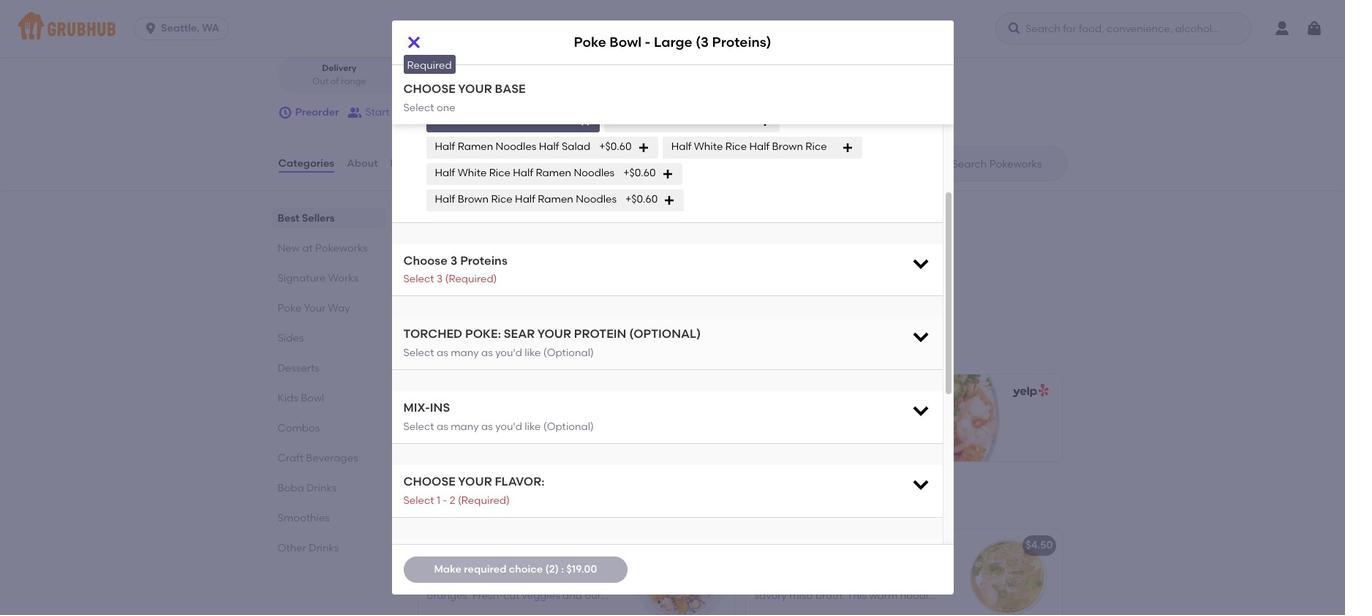 Task type: vqa. For each thing, say whether or not it's contained in the screenshot.
Grubhub+
no



Task type: describe. For each thing, give the bounding box(es) containing it.
out
[[312, 76, 328, 86]]

choose your base select one
[[403, 82, 526, 114]]

regular
[[490, 414, 529, 426]]

10–20
[[464, 76, 487, 86]]

garnished
[[791, 605, 841, 615]]

1 horizontal spatial 3
[[450, 254, 457, 267]]

drinks for other drinks
[[309, 542, 339, 555]]

offer
[[430, 247, 455, 259]]

luxe lobster bowl
[[427, 539, 517, 552]]

is
[[781, 605, 788, 615]]

poke bowl - large (3 proteins)
[[574, 34, 771, 51]]

1 horizontal spatial at
[[454, 495, 470, 514]]

choice
[[509, 563, 543, 576]]

noodle
[[900, 590, 935, 602]]

choose your flavor: select 1 - 2 (required)
[[403, 475, 545, 507]]

ordered
[[441, 349, 481, 361]]

your inside torched poke: sear your protein (optional) select as many as you'd like (optional)
[[537, 327, 571, 341]]

noodles
[[856, 575, 895, 587]]

1 horizontal spatial $15.65
[[691, 539, 722, 552]]

half white rice half brown rice
[[671, 141, 827, 153]]

best sellers
[[278, 212, 335, 225]]

onions.
[[898, 605, 933, 615]]

boba drinks
[[278, 482, 337, 495]]

mix-
[[403, 401, 430, 415]]

(required) inside choose 3 proteins select 3 (required)
[[445, 273, 497, 285]]

(optional)
[[629, 327, 701, 341]]

reviews button
[[390, 138, 432, 190]]

0 horizontal spatial $19.00
[[566, 563, 597, 576]]

miso
[[789, 590, 813, 602]]

sear
[[504, 327, 535, 341]]

way for your
[[328, 302, 350, 315]]

choose your half & half base select one
[[426, 72, 599, 99]]

warm
[[869, 590, 898, 602]]

choose for choose your base
[[403, 82, 456, 96]]

categories button
[[278, 138, 335, 190]]

green
[[867, 605, 895, 615]]

base inside choose your half & half base select one
[[573, 72, 599, 84]]

other
[[278, 542, 306, 555]]

soup
[[755, 605, 779, 615]]

like inside torched poke: sear your protein (optional) select as many as you'd like (optional)
[[525, 347, 541, 359]]

combined
[[866, 560, 917, 572]]

1
[[437, 494, 440, 507]]

search icon image
[[929, 155, 946, 173]]

0 horizontal spatial new
[[278, 242, 300, 255]]

svg image inside 'seattle, wa' button
[[143, 21, 158, 36]]

bellevue
[[316, 3, 357, 16]]

1182
[[455, 3, 474, 16]]

make
[[434, 563, 461, 576]]

on for sellers
[[483, 349, 496, 361]]

luxe
[[427, 539, 450, 552]]

grubhub
[[499, 349, 543, 361]]

start
[[365, 106, 390, 118]]

drinks for boba drinks
[[306, 482, 337, 495]]

you'd inside mix-ins select as many as you'd like (optional)
[[495, 420, 522, 433]]

people icon image
[[348, 105, 362, 120]]

half ramen noodles half salad
[[435, 141, 590, 153]]

$19.00 inside button
[[757, 431, 787, 444]]

works
[[328, 272, 358, 285]]

poke your way
[[278, 302, 350, 315]]

as down 'poke:'
[[481, 347, 493, 359]]

best for best sellers most ordered on grubhub
[[415, 328, 449, 347]]

half brown rice half salad
[[613, 114, 745, 127]]

222 bellevue way ne • (425) 214-1182
[[296, 3, 474, 16]]

seattle, wa
[[161, 22, 219, 34]]

white for half white rice half brown rice
[[694, 141, 723, 153]]

make required choice (2) : $19.00
[[434, 563, 597, 576]]

$3 off offer valid on first orders of $15 or more.
[[430, 230, 581, 274]]

proteins) for poke bowl - large (3 proteins)
[[712, 34, 771, 51]]

half & half button
[[392, 15, 943, 71]]

best sellers most ordered on grubhub
[[415, 328, 543, 361]]

yelp image inside $19.00 button
[[1010, 384, 1049, 398]]

range
[[341, 76, 366, 86]]

sellers for best sellers most ordered on grubhub
[[453, 328, 504, 347]]

(3
[[696, 34, 709, 51]]

or
[[430, 262, 440, 274]]

first
[[499, 247, 517, 259]]

signature works
[[278, 272, 358, 285]]

noodles for half white rice half ramen noodles
[[574, 167, 615, 180]]

(2)
[[545, 563, 559, 576]]

+
[[722, 539, 728, 552]]

choose
[[403, 254, 448, 267]]

brown for half brown rice half salad
[[636, 114, 667, 127]]

option group containing delivery out of range
[[278, 57, 528, 94]]

off
[[444, 230, 457, 242]]

soup
[[837, 539, 863, 552]]

poke bowl - regular (2 proteins) $15.65
[[429, 414, 588, 444]]

1 vertical spatial 3
[[437, 273, 443, 285]]

select inside choose 3 proteins select 3 (required)
[[403, 273, 434, 285]]

see details
[[430, 291, 485, 303]]

savory
[[755, 560, 788, 572]]

correct
[[553, 26, 586, 37]]

valid
[[457, 247, 481, 259]]

on for off
[[484, 247, 496, 259]]

one inside choose your half & half base select one
[[459, 87, 478, 99]]

half brown rice half ramen noodles
[[435, 193, 617, 206]]

$4.50
[[1026, 539, 1053, 552]]

details
[[451, 291, 485, 303]]

6.0
[[428, 76, 441, 86]]

$15.65 +
[[691, 539, 728, 552]]

as left (2
[[481, 420, 493, 433]]

sides
[[278, 332, 304, 345]]

start group order
[[365, 106, 451, 118]]

good food
[[365, 26, 411, 37]]

ne
[[384, 3, 398, 16]]

salad for half ramen noodles half salad
[[562, 141, 590, 153]]

(425)
[[409, 3, 433, 16]]

bowl for poke bowl - regular (2 proteins) $15.65
[[456, 414, 480, 426]]

protein
[[574, 327, 626, 341]]

bowl up make required choice (2) : $19.00
[[493, 539, 517, 552]]

half white rice half ramen noodles
[[435, 167, 615, 180]]

1 horizontal spatial new at pokeworks
[[415, 495, 558, 514]]

orders
[[519, 247, 551, 259]]

delivery out of range
[[312, 63, 366, 86]]

:
[[561, 563, 564, 576]]

proteins) for poke bowl - regular (2 proteins) $15.65
[[544, 414, 588, 426]]

rice for half white rice half brown rice
[[725, 141, 747, 153]]

salad for half brown rice half salad
[[716, 114, 745, 127]]

beverages
[[306, 452, 358, 465]]

luxe lobster bowl image
[[624, 530, 734, 615]]

broth.
[[815, 590, 845, 602]]

pickup
[[452, 63, 482, 73]]

torched
[[403, 327, 462, 341]]



Task type: locate. For each thing, give the bounding box(es) containing it.
half
[[505, 72, 531, 84], [544, 72, 570, 84]]

$3
[[430, 230, 441, 242]]

2 horizontal spatial -
[[645, 34, 651, 51]]

drinks right "other"
[[309, 542, 339, 555]]

your inside choose your base select one
[[458, 82, 492, 96]]

0 vertical spatial white
[[458, 114, 487, 127]]

yelp image
[[682, 384, 721, 398], [1010, 384, 1049, 398]]

new up signature
[[278, 242, 300, 255]]

$19.00 button
[[746, 375, 1062, 462]]

promo image
[[605, 241, 659, 294]]

poke for poke your way
[[278, 302, 302, 315]]

choose for choose your half & half base
[[426, 72, 471, 84]]

1 vertical spatial way
[[328, 302, 350, 315]]

1 vertical spatial &
[[534, 72, 542, 84]]

order inside button
[[424, 106, 451, 118]]

1 horizontal spatial with
[[843, 605, 864, 615]]

way left ne
[[360, 3, 382, 16]]

new at pokeworks down flavor:
[[415, 495, 558, 514]]

sellers for best sellers
[[302, 212, 335, 225]]

1 vertical spatial you'd
[[495, 420, 522, 433]]

like down sear
[[525, 347, 541, 359]]

svg image
[[1306, 20, 1323, 37], [1007, 21, 1022, 36], [405, 34, 422, 51], [579, 115, 591, 127], [759, 115, 771, 127], [638, 142, 649, 153], [842, 142, 853, 153], [910, 253, 931, 273], [910, 400, 931, 421], [910, 474, 931, 495]]

new at pokeworks
[[278, 242, 368, 255], [415, 495, 558, 514]]

1 vertical spatial poke
[[278, 302, 302, 315]]

preorder
[[295, 106, 339, 118]]

with up savory
[[755, 575, 775, 587]]

smoothies
[[278, 512, 330, 525]]

wa
[[202, 22, 219, 34]]

1 (optional) from the top
[[543, 347, 594, 359]]

about
[[347, 157, 378, 170]]

savory
[[755, 590, 787, 602]]

1 horizontal spatial new
[[415, 495, 450, 514]]

best inside best sellers most ordered on grubhub
[[415, 328, 449, 347]]

0 horizontal spatial new at pokeworks
[[278, 242, 368, 255]]

1 vertical spatial proteins)
[[544, 414, 588, 426]]

choose inside choose your half & half base select one
[[426, 72, 471, 84]]

& up required
[[429, 36, 437, 49]]

0 horizontal spatial proteins)
[[544, 414, 588, 426]]

2 yelp image from the left
[[1010, 384, 1049, 398]]

(required) inside 'choose your flavor: select 1 - 2 (required)'
[[458, 494, 510, 507]]

1 horizontal spatial pokeworks
[[474, 495, 558, 514]]

1 horizontal spatial proteins)
[[712, 34, 771, 51]]

1 vertical spatial drinks
[[309, 542, 339, 555]]

2 vertical spatial brown
[[458, 193, 489, 206]]

base inside choose your base select one
[[495, 82, 526, 96]]

2 half from the left
[[544, 72, 570, 84]]

0 horizontal spatial sellers
[[302, 212, 335, 225]]

sellers inside best sellers most ordered on grubhub
[[453, 328, 504, 347]]

most
[[415, 349, 439, 361]]

rice for half brown rice half ramen noodles
[[491, 193, 513, 206]]

1 horizontal spatial way
[[360, 3, 382, 16]]

kids bowl
[[278, 392, 324, 405]]

select inside mix-ins select as many as you'd like (optional)
[[403, 420, 434, 433]]

like up flavor:
[[525, 420, 541, 433]]

many left regular
[[451, 420, 479, 433]]

0 vertical spatial new
[[278, 242, 300, 255]]

proteins) right (3
[[712, 34, 771, 51]]

and
[[898, 575, 917, 587]]

craft
[[278, 452, 304, 465]]

- for large
[[645, 34, 651, 51]]

1 horizontal spatial half
[[544, 72, 570, 84]]

ramen down half white rice half salad
[[458, 141, 493, 153]]

required
[[464, 563, 506, 576]]

2 horizontal spatial brown
[[772, 141, 803, 153]]

& inside choose your half & half base select one
[[534, 72, 542, 84]]

half
[[406, 36, 427, 49], [439, 36, 460, 49], [435, 114, 455, 127], [513, 114, 533, 127], [613, 114, 633, 127], [693, 114, 713, 127], [435, 141, 455, 153], [539, 141, 559, 153], [671, 141, 692, 153], [749, 141, 770, 153], [435, 167, 455, 180], [513, 167, 533, 180], [435, 193, 455, 206], [515, 193, 535, 206]]

base up half white rice half salad
[[495, 82, 526, 96]]

pokeworks
[[315, 242, 368, 255], [474, 495, 558, 514]]

0 vertical spatial &
[[429, 36, 437, 49]]

1 horizontal spatial sellers
[[453, 328, 504, 347]]

you'd left (2
[[495, 420, 522, 433]]

0 horizontal spatial with
[[755, 575, 775, 587]]

you'd
[[495, 347, 522, 359], [495, 420, 522, 433]]

chicken noodle soup image
[[952, 530, 1062, 615]]

white for half white rice half ramen noodles
[[458, 167, 487, 180]]

with down this
[[843, 605, 864, 615]]

your for base
[[458, 82, 492, 96]]

you'd down sear
[[495, 347, 522, 359]]

on left first
[[484, 247, 496, 259]]

one
[[459, 87, 478, 99], [437, 101, 455, 114]]

1 vertical spatial brown
[[772, 141, 803, 153]]

drinks
[[306, 482, 337, 495], [309, 542, 339, 555]]

of inside $3 off offer valid on first orders of $15 or more.
[[553, 247, 563, 259]]

one down '10–20'
[[459, 87, 478, 99]]

categories
[[278, 157, 334, 170]]

at right 1
[[454, 495, 470, 514]]

1 vertical spatial one
[[437, 101, 455, 114]]

2 vertical spatial -
[[443, 494, 447, 507]]

proteins) right (2
[[544, 414, 588, 426]]

• right ne
[[402, 3, 406, 16]]

0 horizontal spatial at
[[302, 242, 313, 255]]

214-
[[436, 3, 455, 16]]

as
[[437, 347, 448, 359], [481, 347, 493, 359], [437, 420, 448, 433], [481, 420, 493, 433]]

1 horizontal spatial -
[[483, 414, 487, 426]]

1 vertical spatial white
[[694, 141, 723, 153]]

1 vertical spatial ramen
[[536, 167, 571, 180]]

good
[[365, 26, 389, 37]]

on down 'poke:'
[[483, 349, 496, 361]]

select inside 'choose your flavor: select 1 - 2 (required)'
[[403, 494, 434, 507]]

0 vertical spatial 3
[[450, 254, 457, 267]]

group
[[392, 106, 422, 118]]

of down delivery
[[331, 76, 339, 86]]

noodles for half brown rice half ramen noodles
[[576, 193, 617, 206]]

1 you'd from the top
[[495, 347, 522, 359]]

1 yelp image from the left
[[682, 384, 721, 398]]

(required) up details
[[445, 273, 497, 285]]

salad up half white rice half ramen noodles
[[562, 141, 590, 153]]

white for half white rice half salad
[[458, 114, 487, 127]]

salad up the half ramen noodles half salad
[[536, 114, 565, 127]]

0 horizontal spatial of
[[331, 76, 339, 86]]

white down choose your base select one
[[458, 114, 487, 127]]

0 vertical spatial (optional)
[[543, 347, 594, 359]]

pokeworks up works
[[315, 242, 368, 255]]

1 horizontal spatial of
[[553, 247, 563, 259]]

bowl for poke bowl - large (3 proteins)
[[610, 34, 642, 51]]

at down best sellers
[[302, 242, 313, 255]]

as down torched
[[437, 347, 448, 359]]

option group
[[278, 57, 528, 94]]

new up luxe
[[415, 495, 450, 514]]

1 vertical spatial (optional)
[[543, 420, 594, 433]]

(2
[[531, 414, 541, 426]]

at
[[302, 242, 313, 255], [454, 495, 470, 514]]

bowl for kids bowl
[[301, 392, 324, 405]]

best for best sellers
[[278, 212, 299, 225]]

1 like from the top
[[525, 347, 541, 359]]

2 vertical spatial noodles
[[576, 193, 617, 206]]

0 horizontal spatial &
[[429, 36, 437, 49]]

sellers
[[302, 212, 335, 225], [453, 328, 504, 347]]

0 vertical spatial proteins)
[[712, 34, 771, 51]]

(required)
[[445, 273, 497, 285], [458, 494, 510, 507]]

1 horizontal spatial best
[[415, 328, 449, 347]]

way right your
[[328, 302, 350, 315]]

0 vertical spatial with
[[755, 575, 775, 587]]

0 horizontal spatial $15.65
[[429, 431, 460, 444]]

1 horizontal spatial yelp image
[[1010, 384, 1049, 398]]

- for regular
[[483, 414, 487, 426]]

0 vertical spatial ramen
[[458, 141, 493, 153]]

brown for half brown rice half ramen noodles
[[458, 193, 489, 206]]

half right '10–20'
[[505, 72, 531, 84]]

- inside 'choose your flavor: select 1 - 2 (required)'
[[443, 494, 447, 507]]

ramen down half white rice half ramen noodles
[[538, 193, 573, 206]]

2 like from the top
[[525, 420, 541, 433]]

ramen for brown
[[538, 193, 573, 206]]

best up most
[[415, 328, 449, 347]]

you'd inside torched poke: sear your protein (optional) select as many as you'd like (optional)
[[495, 347, 522, 359]]

1 vertical spatial +$0.60
[[623, 167, 656, 180]]

ramen for white
[[536, 167, 571, 180]]

bowl right kids
[[301, 392, 324, 405]]

(optional)
[[543, 347, 594, 359], [543, 420, 594, 433]]

1 horizontal spatial &
[[534, 72, 542, 84]]

0 horizontal spatial best
[[278, 212, 299, 225]]

on inside $3 off offer valid on first orders of $15 or more.
[[484, 247, 496, 259]]

see
[[430, 291, 448, 303]]

1 many from the top
[[451, 347, 479, 359]]

0 vertical spatial pokeworks
[[315, 242, 368, 255]]

mix-ins select as many as you'd like (optional)
[[403, 401, 594, 433]]

0 vertical spatial like
[[525, 347, 541, 359]]

salad up half white rice half brown rice
[[716, 114, 745, 127]]

0 vertical spatial $19.00
[[757, 431, 787, 444]]

your
[[474, 72, 503, 84], [458, 82, 492, 96], [537, 327, 571, 341], [458, 475, 492, 489]]

choose for choose your flavor:
[[403, 475, 456, 489]]

white down the half ramen noodles half salad
[[458, 167, 487, 180]]

- right 1
[[443, 494, 447, 507]]

drinks down craft beverages
[[306, 482, 337, 495]]

2 many from the top
[[451, 420, 479, 433]]

poke inside poke bowl - regular (2 proteins) $15.65
[[429, 414, 454, 426]]

2
[[450, 494, 455, 507]]

many
[[451, 347, 479, 359], [451, 420, 479, 433]]

reviews
[[390, 157, 431, 170]]

$15.65 inside poke bowl - regular (2 proteins) $15.65
[[429, 431, 460, 444]]

0 horizontal spatial half
[[505, 72, 531, 84]]

1 vertical spatial on
[[483, 349, 496, 361]]

flavor:
[[495, 475, 545, 489]]

0 horizontal spatial order
[[424, 106, 451, 118]]

many inside torched poke: sear your protein (optional) select as many as you'd like (optional)
[[451, 347, 479, 359]]

select inside torched poke: sear your protein (optional) select as many as you'd like (optional)
[[403, 347, 434, 359]]

main navigation navigation
[[0, 0, 1345, 57]]

0 vertical spatial poke
[[574, 34, 606, 51]]

svg image inside preorder button
[[278, 105, 292, 120]]

base down correct order
[[573, 72, 599, 84]]

see details button
[[430, 284, 485, 311]]

ramen
[[458, 141, 493, 153], [536, 167, 571, 180], [538, 193, 573, 206]]

0 vertical spatial noodles
[[496, 141, 536, 153]]

signature
[[278, 272, 326, 285]]

0 vertical spatial •
[[402, 3, 406, 16]]

+$0.60 for half brown rice half ramen noodles
[[625, 193, 658, 206]]

bowl right ins
[[456, 414, 480, 426]]

mi
[[444, 76, 454, 86]]

-
[[645, 34, 651, 51], [483, 414, 487, 426], [443, 494, 447, 507]]

1 vertical spatial $15.65
[[691, 539, 722, 552]]

seattle,
[[161, 22, 200, 34]]

of left "$15"
[[553, 247, 563, 259]]

1 vertical spatial best
[[415, 328, 449, 347]]

Search Pokeworks search field
[[951, 157, 1062, 171]]

poke:
[[465, 327, 501, 341]]

poke for poke bowl - large (3 proteins)
[[574, 34, 606, 51]]

your for flavor:
[[458, 475, 492, 489]]

0 horizontal spatial base
[[495, 82, 526, 96]]

on inside best sellers most ordered on grubhub
[[483, 349, 496, 361]]

salad for half white rice half salad
[[536, 114, 565, 127]]

order
[[588, 26, 611, 37], [424, 106, 451, 118]]

+$0.60 for half white rice half ramen noodles
[[623, 167, 656, 180]]

1 vertical spatial •
[[457, 76, 461, 86]]

order right correct
[[588, 26, 611, 37]]

kids
[[278, 392, 298, 405]]

choose inside choose your base select one
[[403, 82, 456, 96]]

sellers down categories button
[[302, 212, 335, 225]]

large
[[654, 34, 692, 51]]

$15.65 left chicken
[[691, 539, 722, 552]]

& right min
[[534, 72, 542, 84]]

many inside mix-ins select as many as you'd like (optional)
[[451, 420, 479, 433]]

base
[[573, 72, 599, 84], [495, 82, 526, 96]]

0 vertical spatial at
[[302, 242, 313, 255]]

1 vertical spatial -
[[483, 414, 487, 426]]

1 vertical spatial order
[[424, 106, 451, 118]]

best down categories button
[[278, 212, 299, 225]]

chicken noodle soup
[[755, 539, 863, 552]]

ins
[[430, 401, 450, 415]]

required
[[407, 59, 452, 72]]

half down correct
[[544, 72, 570, 84]]

pokeworks down flavor:
[[474, 495, 558, 514]]

& inside button
[[429, 36, 437, 49]]

0 horizontal spatial pokeworks
[[315, 242, 368, 255]]

1 half from the left
[[505, 72, 531, 84]]

+$0.60 for half ramen noodles half salad
[[599, 141, 632, 153]]

noodle
[[798, 539, 835, 552]]

1 horizontal spatial base
[[573, 72, 599, 84]]

0 vertical spatial $15.65
[[429, 431, 460, 444]]

222
[[296, 3, 313, 16]]

(required) right 2
[[458, 494, 510, 507]]

your for half
[[474, 72, 503, 84]]

(425) 214-1182 button
[[409, 3, 474, 18]]

1 vertical spatial of
[[553, 247, 563, 259]]

0 horizontal spatial 3
[[437, 273, 443, 285]]

correct order
[[553, 26, 611, 37]]

(optional) inside torched poke: sear your protein (optional) select as many as you'd like (optional)
[[543, 347, 594, 359]]

1 horizontal spatial order
[[588, 26, 611, 37]]

0 vertical spatial best
[[278, 212, 299, 225]]

1 horizontal spatial poke
[[429, 414, 454, 426]]

0 vertical spatial new at pokeworks
[[278, 242, 368, 255]]

&
[[429, 36, 437, 49], [534, 72, 542, 84]]

222 bellevue way ne button
[[295, 2, 399, 18]]

ramen up half brown rice half ramen noodles
[[536, 167, 571, 180]]

- left large
[[645, 34, 651, 51]]

select inside choose your base select one
[[403, 101, 434, 114]]

• right mi
[[457, 76, 461, 86]]

1 vertical spatial noodles
[[574, 167, 615, 180]]

way for bellevue
[[360, 3, 382, 16]]

your inside 'choose your flavor: select 1 - 2 (required)'
[[458, 475, 492, 489]]

0 horizontal spatial brown
[[458, 193, 489, 206]]

more.
[[442, 262, 471, 274]]

2 horizontal spatial poke
[[574, 34, 606, 51]]

white down half brown rice half salad
[[694, 141, 723, 153]]

as down ins
[[437, 420, 448, 433]]

1 horizontal spatial one
[[459, 87, 478, 99]]

one down mi
[[437, 101, 455, 114]]

choose inside 'choose your flavor: select 1 - 2 (required)'
[[403, 475, 456, 489]]

2 vertical spatial poke
[[429, 414, 454, 426]]

1 vertical spatial new
[[415, 495, 450, 514]]

- inside poke bowl - regular (2 proteins) $15.65
[[483, 414, 487, 426]]

of inside delivery out of range
[[331, 76, 339, 86]]

0 horizontal spatial •
[[402, 3, 406, 16]]

2 (optional) from the top
[[543, 420, 594, 433]]

1 vertical spatial (required)
[[458, 494, 510, 507]]

many down 'poke:'
[[451, 347, 479, 359]]

bowl inside poke bowl - regular (2 proteins) $15.65
[[456, 414, 480, 426]]

(optional) inside mix-ins select as many as you'd like (optional)
[[543, 420, 594, 433]]

combos
[[278, 422, 320, 435]]

0 vertical spatial you'd
[[495, 347, 522, 359]]

this
[[847, 590, 867, 602]]

best
[[278, 212, 299, 225], [415, 328, 449, 347]]

way
[[360, 3, 382, 16], [328, 302, 350, 315]]

$15.65 down ins
[[429, 431, 460, 444]]

bowl left large
[[610, 34, 642, 51]]

• inside the pickup 6.0 mi • 10–20 min
[[457, 76, 461, 86]]

select inside choose your half & half base select one
[[426, 87, 457, 99]]

1 vertical spatial new at pokeworks
[[415, 495, 558, 514]]

(optional) right (2
[[543, 420, 594, 433]]

0 vertical spatial sellers
[[302, 212, 335, 225]]

0 vertical spatial way
[[360, 3, 382, 16]]

rice for half brown rice half salad
[[669, 114, 691, 127]]

choose
[[426, 72, 471, 84], [403, 82, 456, 96], [403, 475, 456, 489]]

your inside choose your half & half base select one
[[474, 72, 503, 84]]

2 vertical spatial white
[[458, 167, 487, 180]]

0 vertical spatial many
[[451, 347, 479, 359]]

- left regular
[[483, 414, 487, 426]]

chicken
[[755, 539, 796, 552]]

3 left the valid
[[450, 254, 457, 267]]

svg image
[[143, 21, 158, 36], [278, 105, 292, 120], [662, 168, 673, 180], [664, 194, 675, 206], [910, 327, 931, 347]]

order right group
[[424, 106, 451, 118]]

delicate
[[778, 575, 818, 587]]

1 vertical spatial at
[[454, 495, 470, 514]]

new at pokeworks up signature works
[[278, 242, 368, 255]]

like inside mix-ins select as many as you'd like (optional)
[[525, 420, 541, 433]]

proteins) inside poke bowl - regular (2 proteins) $15.65
[[544, 414, 588, 426]]

2 vertical spatial +$0.60
[[625, 193, 658, 206]]

min
[[489, 76, 505, 86]]

(optional) down protein
[[543, 347, 594, 359]]

our
[[920, 575, 936, 587]]

delivery
[[322, 63, 357, 73]]

3
[[450, 254, 457, 267], [437, 273, 443, 285]]

about button
[[346, 138, 379, 190]]

2 you'd from the top
[[495, 420, 522, 433]]

0 horizontal spatial -
[[443, 494, 447, 507]]

select
[[426, 87, 457, 99], [403, 101, 434, 114], [403, 273, 434, 285], [403, 347, 434, 359], [403, 420, 434, 433], [403, 494, 434, 507]]

1 vertical spatial with
[[843, 605, 864, 615]]

one inside choose your base select one
[[437, 101, 455, 114]]

proteins
[[460, 254, 507, 267]]

0 vertical spatial one
[[459, 87, 478, 99]]

rice for half white rice half salad
[[489, 114, 511, 127]]

savory chicken breast combined with delicate ramen noodles and our savory miso broth. this warm noodle soup is garnished with green onions.
[[755, 560, 936, 615]]

3 up see
[[437, 273, 443, 285]]

sellers up ordered
[[453, 328, 504, 347]]

0 horizontal spatial one
[[437, 101, 455, 114]]

torched poke: sear your protein (optional) select as many as you'd like (optional)
[[403, 327, 701, 359]]

rice for half white rice half ramen noodles
[[489, 167, 511, 180]]

1 vertical spatial $19.00
[[566, 563, 597, 576]]

0 horizontal spatial poke
[[278, 302, 302, 315]]

0 vertical spatial brown
[[636, 114, 667, 127]]



